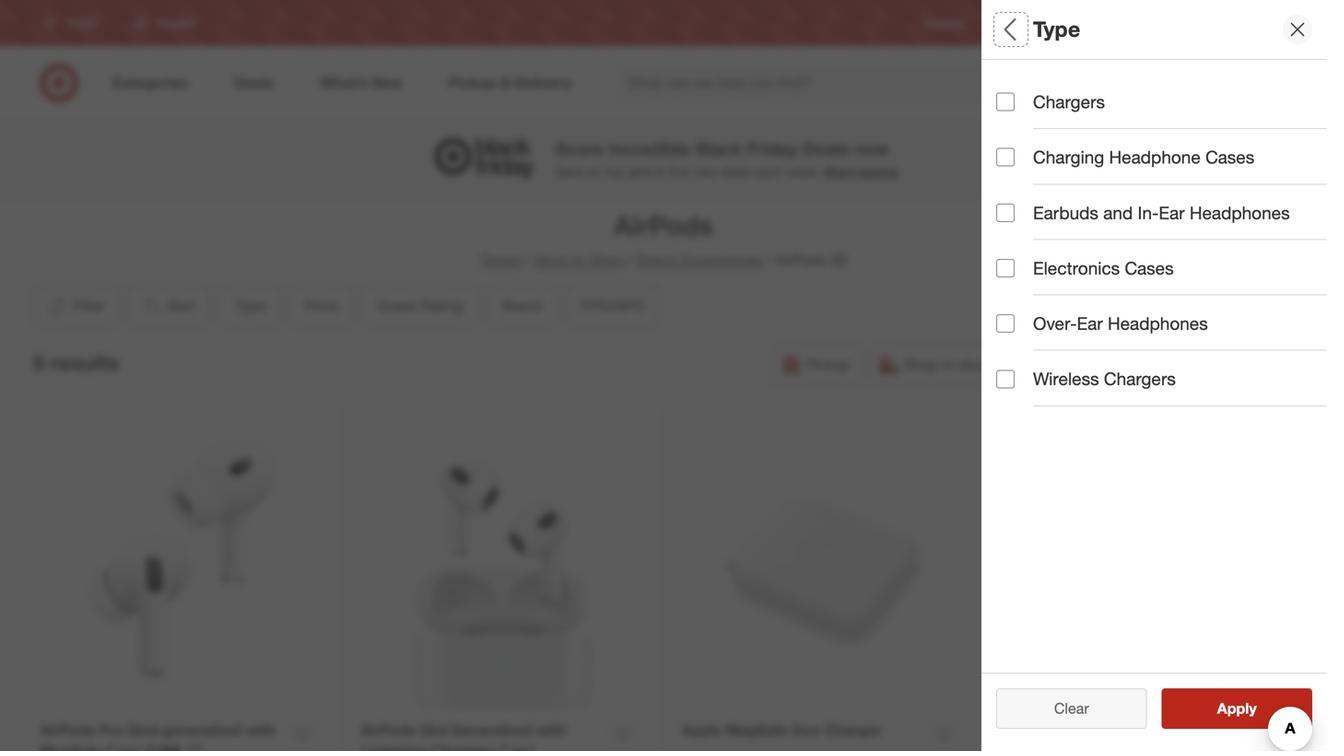 Task type: locate. For each thing, give the bounding box(es) containing it.
1 horizontal spatial apple
[[1003, 722, 1043, 740]]

day
[[1088, 356, 1113, 374]]

0 horizontal spatial guest
[[377, 297, 417, 315]]

clear inside 'type' dialog
[[1055, 700, 1090, 718]]

apple airpods max image
[[1003, 425, 1288, 710], [1003, 425, 1288, 710]]

0 vertical spatial rating
[[1051, 208, 1105, 229]]

shop inside button
[[904, 356, 939, 374]]

0 horizontal spatial magsafe
[[40, 742, 102, 751]]

Electronics Cases checkbox
[[997, 259, 1015, 278]]

2 clear from the left
[[1055, 700, 1090, 718]]

Over-Ear Headphones checkbox
[[997, 315, 1015, 333]]

of
[[1126, 399, 1141, 420]]

What can we help you find? suggestions appear below search field
[[617, 63, 1076, 103]]

2 case from the left
[[499, 742, 535, 751]]

0 vertical spatial type
[[1034, 16, 1081, 42]]

results
[[51, 350, 119, 376], [1229, 700, 1277, 718]]

headphones right in-
[[1190, 202, 1290, 223]]

airpods for airpods target / ways to shop / brand experiences / airpods (6)
[[614, 209, 714, 242]]

cases down in-
[[1125, 258, 1174, 279]]

target
[[481, 251, 521, 269]]

shop left in
[[904, 356, 939, 374]]

0 vertical spatial brand
[[637, 251, 677, 269]]

chargers right chargers option
[[1034, 91, 1106, 112]]

0 horizontal spatial cases
[[1125, 258, 1174, 279]]

airpods inside airpods (3rd generation) with lightning charging case
[[361, 721, 416, 739]]

wireless chargers
[[1034, 369, 1176, 390]]

top
[[605, 164, 624, 180]]

all
[[997, 16, 1022, 42]]

ear right and
[[1159, 202, 1185, 223]]

filters
[[1028, 16, 1085, 42]]

airpods up lightning
[[361, 721, 416, 739]]

airpods up brand experiences link
[[614, 209, 714, 242]]

brand button down earbuds and in-ear headphones
[[997, 254, 1328, 318]]

0 vertical spatial charging
[[1034, 147, 1105, 168]]

0 vertical spatial headphones
[[1190, 202, 1290, 223]]

case inside airpods (3rd generation) with lightning charging case
[[499, 742, 535, 751]]

results inside button
[[1229, 700, 1277, 718]]

2 horizontal spatial /
[[767, 251, 772, 269]]

1 vertical spatial headphones
[[1108, 313, 1209, 334]]

1 vertical spatial charging
[[431, 742, 495, 751]]

1 vertical spatial guest
[[377, 297, 417, 315]]

airpods inside 'airpods pro (2nd generation) with magsafe case (usb‑c)'
[[40, 721, 95, 739]]

price button
[[997, 124, 1328, 189], [289, 286, 354, 326]]

2 with from the left
[[538, 721, 567, 739]]

1 horizontal spatial shop
[[904, 356, 939, 374]]

headphones up delivery
[[1108, 313, 1209, 334]]

in
[[943, 356, 955, 374]]

pro
[[99, 721, 124, 739]]

delivery
[[1118, 356, 1171, 374]]

6
[[33, 350, 45, 376]]

airpods for airpods pro (2nd generation) with magsafe case (usb‑c)
[[40, 721, 95, 739]]

week.
[[787, 164, 821, 180]]

clear inside all filters dialog
[[1045, 700, 1080, 718]]

redcard
[[1077, 16, 1121, 30]]

0 horizontal spatial rating
[[421, 297, 464, 315]]

save
[[555, 164, 584, 180]]

airpods left '(6)'
[[775, 251, 827, 269]]

0 horizontal spatial /
[[525, 251, 530, 269]]

0 vertical spatial guest
[[997, 208, 1046, 229]]

all filters
[[997, 16, 1085, 42]]

guest rating button
[[997, 189, 1328, 254], [362, 286, 479, 326]]

find stores
[[1242, 16, 1298, 30]]

to
[[573, 251, 586, 269]]

results for see results
[[1229, 700, 1277, 718]]

weekly ad
[[995, 16, 1048, 30]]

cases right headphone
[[1206, 147, 1255, 168]]

same day delivery
[[1046, 356, 1171, 374]]

Chargers checkbox
[[997, 93, 1015, 111]]

deals
[[721, 164, 752, 180]]

fpo/apo
[[581, 297, 645, 315], [997, 337, 1076, 358]]

1 vertical spatial type
[[997, 79, 1036, 100]]

1 horizontal spatial guest rating button
[[997, 189, 1328, 254]]

type dialog
[[982, 0, 1328, 751]]

1 horizontal spatial charging
[[1034, 147, 1105, 168]]

2 vertical spatial brand
[[502, 297, 542, 315]]

1 horizontal spatial /
[[629, 251, 633, 269]]

0 horizontal spatial apple
[[682, 721, 722, 739]]

0 horizontal spatial charging
[[431, 742, 495, 751]]

ear up same day delivery button
[[1077, 313, 1103, 334]]

generation)
[[162, 721, 242, 739]]

0 horizontal spatial brand button
[[487, 286, 558, 326]]

charging
[[1034, 147, 1105, 168], [431, 742, 495, 751]]

/ left ways
[[525, 251, 530, 269]]

case inside 'airpods pro (2nd generation) with magsafe case (usb‑c)'
[[106, 742, 142, 751]]

generation)
[[451, 721, 533, 739]]

airpods pro (2nd generation) with magsafe case (usb‑c) image
[[40, 425, 324, 709], [40, 425, 324, 709]]

1 / from the left
[[525, 251, 530, 269]]

apple airpods max
[[1003, 722, 1136, 740]]

brand inside all filters dialog
[[997, 273, 1047, 294]]

brand down target link
[[502, 297, 542, 315]]

fpo/apo down to
[[581, 297, 645, 315]]

charging up earbuds
[[1034, 147, 1105, 168]]

/
[[525, 251, 530, 269], [629, 251, 633, 269], [767, 251, 772, 269]]

shop
[[590, 251, 625, 269], [904, 356, 939, 374]]

friday
[[747, 138, 798, 159]]

1 vertical spatial fpo/apo
[[997, 337, 1076, 358]]

/ right experiences
[[767, 251, 772, 269]]

weekly
[[995, 16, 1031, 30]]

wireless
[[1034, 369, 1100, 390]]

1 horizontal spatial guest rating
[[997, 208, 1105, 229]]

1 vertical spatial results
[[1229, 700, 1277, 718]]

apple magsafe duo charger
[[682, 721, 882, 739]]

type button up headphone
[[997, 60, 1328, 124]]

type
[[1034, 16, 1081, 42], [997, 79, 1036, 100], [235, 297, 266, 315]]

stores
[[1266, 16, 1298, 30]]

fpo/apo down over-
[[997, 337, 1076, 358]]

with
[[246, 721, 276, 739], [538, 721, 567, 739]]

2 / from the left
[[629, 251, 633, 269]]

start
[[825, 164, 855, 180]]

1 horizontal spatial with
[[538, 721, 567, 739]]

2 horizontal spatial brand
[[997, 273, 1047, 294]]

0 horizontal spatial ear
[[1077, 313, 1103, 334]]

score
[[555, 138, 604, 159]]

1 horizontal spatial brand
[[637, 251, 677, 269]]

type inside all filters dialog
[[997, 79, 1036, 100]]

0 horizontal spatial case
[[106, 742, 142, 751]]

shop right to
[[590, 251, 625, 269]]

0 horizontal spatial fpo/apo
[[581, 297, 645, 315]]

ad
[[1034, 16, 1048, 30]]

1 vertical spatial brand
[[997, 273, 1047, 294]]

1 vertical spatial price
[[305, 297, 339, 315]]

case
[[106, 742, 142, 751], [499, 742, 535, 751]]

1 case from the left
[[106, 742, 142, 751]]

sort
[[168, 297, 196, 315]]

1 horizontal spatial magsafe
[[726, 721, 788, 739]]

Charging Headphone Cases checkbox
[[997, 148, 1015, 167]]

magsafe
[[726, 721, 788, 739], [40, 742, 102, 751]]

1 vertical spatial guest rating button
[[362, 286, 479, 326]]

clear all
[[1045, 700, 1099, 718]]

filter
[[73, 297, 105, 315]]

case down generation)
[[499, 742, 535, 751]]

1 horizontal spatial case
[[499, 742, 535, 751]]

deals
[[803, 138, 850, 159]]

1 vertical spatial rating
[[421, 297, 464, 315]]

in-
[[1138, 202, 1159, 223]]

find
[[1242, 16, 1263, 30]]

brand button
[[997, 254, 1328, 318], [487, 286, 558, 326]]

brand button down target link
[[487, 286, 558, 326]]

0 horizontal spatial type button
[[219, 286, 282, 326]]

1 horizontal spatial fpo/apo
[[997, 337, 1076, 358]]

0 horizontal spatial brand
[[502, 297, 542, 315]]

1 horizontal spatial ear
[[1159, 202, 1185, 223]]

results right see
[[1229, 700, 1277, 718]]

apple magsafe duo charger image
[[682, 425, 966, 709], [682, 425, 966, 709]]

1 clear from the left
[[1045, 700, 1080, 718]]

1 vertical spatial magsafe
[[40, 742, 102, 751]]

brand up over-ear headphones option
[[997, 273, 1047, 294]]

0 vertical spatial guest rating
[[997, 208, 1105, 229]]

rating
[[1051, 208, 1105, 229], [421, 297, 464, 315]]

see results button
[[1162, 689, 1313, 729]]

0 vertical spatial type button
[[997, 60, 1328, 124]]

rating inside all filters dialog
[[1051, 208, 1105, 229]]

0 horizontal spatial results
[[51, 350, 119, 376]]

type button right sort
[[219, 286, 282, 326]]

headphones
[[1190, 202, 1290, 223], [1108, 313, 1209, 334]]

0 vertical spatial cases
[[1206, 147, 1255, 168]]

1 vertical spatial guest rating
[[377, 297, 464, 315]]

airpods down clear all
[[1047, 722, 1102, 740]]

apple
[[682, 721, 722, 739], [1003, 722, 1043, 740]]

/ right to
[[629, 251, 633, 269]]

clear
[[1045, 700, 1080, 718], [1055, 700, 1090, 718]]

type inside dialog
[[1034, 16, 1081, 42]]

magsafe down pro
[[40, 742, 102, 751]]

include
[[1034, 399, 1091, 420]]

shop in store
[[904, 356, 992, 374]]

brand experiences link
[[637, 251, 763, 269]]

1 vertical spatial cases
[[1125, 258, 1174, 279]]

1 horizontal spatial results
[[1229, 700, 1277, 718]]

apply
[[1218, 700, 1257, 718]]

brand left experiences
[[637, 251, 677, 269]]

find stores link
[[1242, 15, 1298, 31]]

1 horizontal spatial rating
[[1051, 208, 1105, 229]]

airpods (3rd generation) with lightning charging case link
[[361, 720, 602, 751]]

0 horizontal spatial with
[[246, 721, 276, 739]]

1 horizontal spatial price button
[[997, 124, 1328, 189]]

0 horizontal spatial shop
[[590, 251, 625, 269]]

brand
[[637, 251, 677, 269], [997, 273, 1047, 294], [502, 297, 542, 315]]

0 vertical spatial price
[[997, 143, 1040, 165]]

0 horizontal spatial price button
[[289, 286, 354, 326]]

chargers
[[1034, 91, 1106, 112], [1104, 369, 1176, 390]]

case down pro
[[106, 742, 142, 751]]

airpods (3rd generation) with lightning charging case image
[[361, 425, 645, 709], [361, 425, 645, 709]]

1 horizontal spatial type button
[[997, 60, 1328, 124]]

0 horizontal spatial guest rating button
[[362, 286, 479, 326]]

0 horizontal spatial fpo/apo button
[[565, 286, 661, 326]]

results right 6
[[51, 350, 119, 376]]

1 vertical spatial price button
[[289, 286, 354, 326]]

1 horizontal spatial guest
[[997, 208, 1046, 229]]

magsafe left duo at the bottom right of page
[[726, 721, 788, 739]]

1 vertical spatial shop
[[904, 356, 939, 374]]

filter button
[[33, 286, 119, 326]]

airpods left pro
[[40, 721, 95, 739]]

fpo/apo button
[[565, 286, 661, 326], [997, 318, 1328, 383]]

Include out of stock checkbox
[[997, 401, 1015, 419]]

1 horizontal spatial price
[[997, 143, 1040, 165]]

guest rating
[[997, 208, 1105, 229], [377, 297, 464, 315]]

charging down generation)
[[431, 742, 495, 751]]

0 vertical spatial shop
[[590, 251, 625, 269]]

0 vertical spatial results
[[51, 350, 119, 376]]

1 with from the left
[[246, 721, 276, 739]]

chargers up of
[[1104, 369, 1176, 390]]

airpods
[[614, 209, 714, 242], [775, 251, 827, 269], [40, 721, 95, 739], [361, 721, 416, 739], [1047, 722, 1102, 740]]



Task type: vqa. For each thing, say whether or not it's contained in the screenshot.
Valley
no



Task type: describe. For each thing, give the bounding box(es) containing it.
shop inside airpods target / ways to shop / brand experiences / airpods (6)
[[590, 251, 625, 269]]

over-ear headphones
[[1034, 313, 1209, 334]]

target link
[[481, 251, 521, 269]]

see results
[[1198, 700, 1277, 718]]

0 horizontal spatial guest rating
[[377, 297, 464, 315]]

(6)
[[831, 251, 847, 269]]

apply button
[[1162, 689, 1313, 729]]

1 vertical spatial type button
[[219, 286, 282, 326]]

same day delivery button
[[1012, 345, 1183, 385]]

1 horizontal spatial fpo/apo button
[[997, 318, 1328, 383]]

same
[[1046, 356, 1084, 374]]

include out of stock
[[1034, 399, 1189, 420]]

black
[[696, 138, 742, 159]]

(2nd
[[128, 721, 158, 739]]

charging inside airpods (3rd generation) with lightning charging case
[[431, 742, 495, 751]]

all filters dialog
[[982, 0, 1328, 751]]

apple for apple magsafe duo charger
[[682, 721, 722, 739]]

3 / from the left
[[767, 251, 772, 269]]

registry link
[[925, 15, 966, 31]]

lightning
[[361, 742, 427, 751]]

ways
[[533, 251, 569, 269]]

airpods for airpods (3rd generation) with lightning charging case
[[361, 721, 416, 739]]

now
[[855, 138, 890, 159]]

electronics cases
[[1034, 258, 1174, 279]]

earbuds
[[1034, 202, 1099, 223]]

Earbuds and In-Ear Headphones checkbox
[[997, 204, 1015, 222]]

Wireless Chargers checkbox
[[997, 370, 1015, 388]]

results for 6 results
[[51, 350, 119, 376]]

charging headphone cases
[[1034, 147, 1255, 168]]

guest rating inside all filters dialog
[[997, 208, 1105, 229]]

(usb‑c)
[[146, 742, 202, 751]]

clear for clear
[[1055, 700, 1090, 718]]

each
[[756, 164, 784, 180]]

case for generation)
[[499, 742, 535, 751]]

0 vertical spatial ear
[[1159, 202, 1185, 223]]

fpo/apo inside all filters dialog
[[997, 337, 1076, 358]]

headphone
[[1110, 147, 1201, 168]]

1 vertical spatial chargers
[[1104, 369, 1176, 390]]

weekly ad link
[[995, 15, 1048, 31]]

gifts
[[628, 164, 653, 180]]

apple for apple airpods max
[[1003, 722, 1043, 740]]

over-
[[1034, 313, 1077, 334]]

2 vertical spatial type
[[235, 297, 266, 315]]

and
[[1104, 202, 1133, 223]]

all
[[1084, 700, 1099, 718]]

saving
[[859, 164, 899, 180]]

0 vertical spatial chargers
[[1034, 91, 1106, 112]]

airpods pro (2nd generation) with magsafe case (usb‑c)
[[40, 721, 276, 751]]

clear button
[[997, 689, 1147, 729]]

out
[[1096, 399, 1121, 420]]

0 vertical spatial price button
[[997, 124, 1328, 189]]

redcard link
[[1077, 15, 1121, 31]]

case for (2nd
[[106, 742, 142, 751]]

airpods (3rd generation) with lightning charging case
[[361, 721, 567, 751]]

&
[[657, 164, 665, 180]]

with inside 'airpods pro (2nd generation) with magsafe case (usb‑c)'
[[246, 721, 276, 739]]

clear all button
[[997, 689, 1147, 729]]

guest inside all filters dialog
[[997, 208, 1046, 229]]

0 horizontal spatial price
[[305, 297, 339, 315]]

pickup
[[806, 356, 851, 374]]

(3rd
[[420, 721, 447, 739]]

1 vertical spatial ear
[[1077, 313, 1103, 334]]

with inside airpods (3rd generation) with lightning charging case
[[538, 721, 567, 739]]

electronics
[[1034, 258, 1120, 279]]

charging inside 'type' dialog
[[1034, 147, 1105, 168]]

0 vertical spatial fpo/apo
[[581, 297, 645, 315]]

earbuds and in-ear headphones
[[1034, 202, 1290, 223]]

sort button
[[126, 286, 212, 326]]

0 vertical spatial guest rating button
[[997, 189, 1328, 254]]

find
[[668, 164, 690, 180]]

store
[[959, 356, 992, 374]]

clear for clear all
[[1045, 700, 1080, 718]]

shop in store button
[[870, 345, 1004, 385]]

0 vertical spatial magsafe
[[726, 721, 788, 739]]

price inside all filters dialog
[[997, 143, 1040, 165]]

airpods target / ways to shop / brand experiences / airpods (6)
[[481, 209, 847, 269]]

apple magsafe duo charger link
[[682, 720, 882, 741]]

on
[[587, 164, 602, 180]]

incredible
[[609, 138, 691, 159]]

see
[[1198, 700, 1225, 718]]

magsafe inside 'airpods pro (2nd generation) with magsafe case (usb‑c)'
[[40, 742, 102, 751]]

score incredible black friday deals now save on top gifts & find new deals each week. start saving
[[555, 138, 899, 180]]

1 horizontal spatial brand button
[[997, 254, 1328, 318]]

duo
[[792, 721, 821, 739]]

charger
[[825, 721, 882, 739]]

1 horizontal spatial cases
[[1206, 147, 1255, 168]]

apple airpods max link
[[1003, 721, 1136, 742]]

airpods pro (2nd generation) with magsafe case (usb‑c) link
[[40, 720, 281, 751]]

brand inside airpods target / ways to shop / brand experiences / airpods (6)
[[637, 251, 677, 269]]

experiences
[[681, 251, 763, 269]]

stock
[[1146, 399, 1189, 420]]

new
[[693, 164, 717, 180]]

6 results
[[33, 350, 119, 376]]

max
[[1106, 722, 1136, 740]]

pickup button
[[772, 345, 863, 385]]



